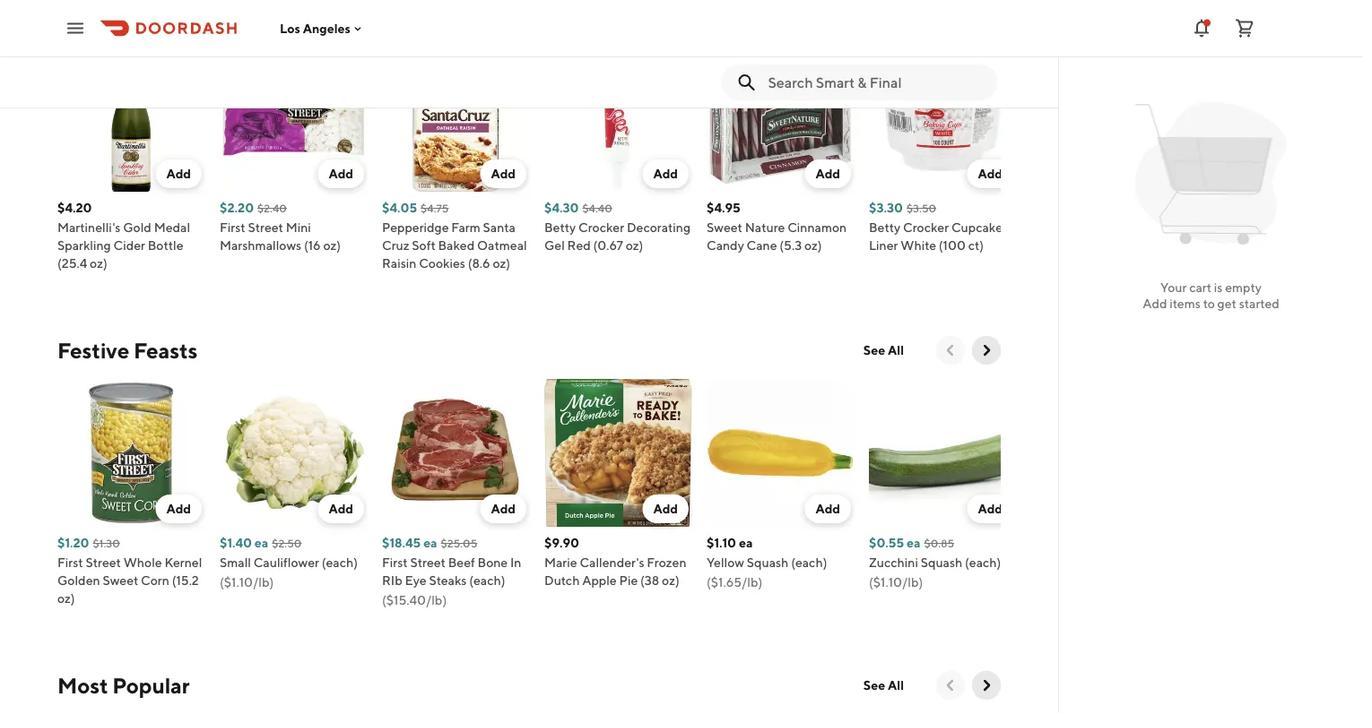 Task type: vqa. For each thing, say whether or not it's contained in the screenshot.


Task type: describe. For each thing, give the bounding box(es) containing it.
los angeles button
[[280, 21, 365, 36]]

all for feasts
[[888, 343, 904, 358]]

see all for festive feasts
[[863, 343, 904, 358]]

add for betty crocker decorating gel red (0.67 oz)
[[653, 166, 678, 181]]

small cauliflower (each) image
[[220, 379, 368, 527]]

cruz
[[382, 238, 409, 253]]

sweetings
[[147, 2, 250, 28]]

(5.3
[[780, 238, 802, 253]]

$3.30
[[869, 200, 903, 215]]

$0.55
[[869, 536, 904, 551]]

martinelli's gold medal sparkling cider bottle (25.4 oz) image
[[57, 44, 205, 192]]

corn
[[141, 573, 169, 588]]

cupcake
[[951, 220, 1003, 235]]

(25.4
[[57, 256, 87, 271]]

raisin
[[382, 256, 416, 271]]

betty crocker decorating gel red (0.67 oz) image
[[544, 44, 692, 192]]

see all link for feasts
[[853, 336, 915, 365]]

festive feasts link
[[57, 336, 198, 365]]

(38
[[640, 573, 659, 588]]

add inside your cart is empty add items to get started
[[1143, 296, 1167, 311]]

season's
[[57, 2, 143, 28]]

cart
[[1189, 280, 1211, 295]]

$4.40
[[582, 202, 612, 214]]

add for zucchini squash (each)
[[978, 502, 1003, 517]]

add for marie callender's frozen dutch apple pie (38 oz)
[[653, 502, 678, 517]]

$4.20 martinelli's gold medal sparkling cider bottle (25.4 oz)
[[57, 200, 190, 271]]

first street beef bone in rib eye steaks (each) image
[[382, 379, 530, 527]]

$4.95
[[707, 200, 740, 215]]

($15.40/lb)
[[382, 593, 447, 608]]

medal
[[154, 220, 190, 235]]

($1.65/lb)
[[707, 575, 762, 590]]

sweet nature cinnamon candy cane (5.3 oz) image
[[707, 44, 855, 192]]

$9.90 marie callender's frozen dutch apple pie (38 oz)
[[544, 536, 686, 588]]

see all link for popular
[[853, 672, 915, 700]]

$1.40
[[220, 536, 252, 551]]

nature
[[745, 220, 785, 235]]

empty
[[1225, 280, 1262, 295]]

crocker for red
[[578, 220, 624, 235]]

beef
[[448, 556, 475, 570]]

street for $1.20
[[86, 556, 121, 570]]

see for popular
[[863, 678, 885, 693]]

squash inside $0.55 ea $0.85 zucchini squash (each) ($1.10/lb)
[[921, 556, 962, 570]]

Search Smart & Final search field
[[768, 73, 983, 92]]

whole
[[123, 556, 162, 570]]

white
[[901, 238, 936, 253]]

started
[[1239, 296, 1279, 311]]

martinelli's
[[57, 220, 121, 235]]

add for sweet nature cinnamon candy cane (5.3 oz)
[[815, 166, 840, 181]]

add for martinelli's gold medal sparkling cider bottle (25.4 oz)
[[166, 166, 191, 181]]

sweet inside $4.95 sweet nature cinnamon candy cane (5.3 oz)
[[707, 220, 742, 235]]

oz) inside $9.90 marie callender's frozen dutch apple pie (38 oz)
[[662, 573, 679, 588]]

see all for most popular
[[863, 678, 904, 693]]

dutch
[[544, 573, 580, 588]]

add for first street beef bone in rib eye steaks (each)
[[491, 502, 516, 517]]

sparkling
[[57, 238, 111, 253]]

baked
[[438, 238, 475, 253]]

$2.50
[[272, 537, 302, 550]]

items
[[1170, 296, 1201, 311]]

$1.10
[[707, 536, 736, 551]]

$4.05
[[382, 200, 417, 215]]

angeles
[[303, 21, 351, 36]]

see for feasts
[[863, 343, 885, 358]]

$4.75
[[421, 202, 449, 214]]

cinnamon
[[788, 220, 847, 235]]

sweet inside $1.20 $1.30 first street whole kernel golden sweet corn (15.2 oz)
[[103, 573, 138, 588]]

farm
[[451, 220, 480, 235]]

$1.20 $1.30 first street whole kernel golden sweet corn (15.2 oz)
[[57, 536, 202, 606]]

add for yellow squash (each)
[[815, 502, 840, 517]]

marshmallows
[[220, 238, 301, 253]]

previous button of carousel image for festive feasts
[[942, 342, 959, 360]]

zucchini squash (each) image
[[869, 379, 1017, 527]]

(8.6
[[468, 256, 490, 271]]

soft
[[412, 238, 436, 253]]

street inside the $18.45 ea $25.05 first street beef bone in rib eye steaks (each) ($15.40/lb)
[[410, 556, 446, 570]]

season's sweetings link
[[57, 1, 250, 30]]

eye
[[405, 573, 427, 588]]

festive feasts
[[57, 338, 198, 363]]

feasts
[[134, 338, 198, 363]]

liner
[[869, 238, 898, 253]]

santa
[[483, 220, 516, 235]]

(each) inside the $18.45 ea $25.05 first street beef bone in rib eye steaks (each) ($15.40/lb)
[[469, 573, 505, 588]]

oz) inside $4.05 $4.75 pepperidge farm santa cruz soft baked oatmeal raisin cookies (8.6 oz)
[[493, 256, 510, 271]]

cauliflower
[[254, 556, 319, 570]]

previous button of carousel image for most popular
[[942, 677, 959, 695]]

frozen
[[647, 556, 686, 570]]

$1.20
[[57, 536, 89, 551]]

apple
[[582, 573, 617, 588]]

kernel
[[165, 556, 202, 570]]

gold
[[123, 220, 151, 235]]

cane
[[747, 238, 777, 253]]

first inside the $18.45 ea $25.05 first street beef bone in rib eye steaks (each) ($15.40/lb)
[[382, 556, 408, 570]]

betty for gel
[[544, 220, 576, 235]]

pepperidge
[[382, 220, 449, 235]]

(each) inside $1.40 ea $2.50 small cauliflower (each) ($1.10/lb)
[[322, 556, 358, 570]]

marie callender's frozen dutch apple pie (38 oz) image
[[544, 379, 692, 527]]

(each) inside $1.10 ea yellow squash (each) ($1.65/lb)
[[791, 556, 827, 570]]

marie
[[544, 556, 577, 570]]

first street whole kernel golden sweet corn (15.2 oz) image
[[57, 379, 205, 527]]

bottle
[[148, 238, 183, 253]]

oatmeal
[[477, 238, 527, 253]]

betty crocker cupcake liner white (100 ct) image
[[869, 44, 1017, 192]]

bone
[[478, 556, 508, 570]]

betty for liner
[[869, 220, 900, 235]]

cider
[[113, 238, 145, 253]]

most
[[57, 673, 108, 699]]



Task type: locate. For each thing, give the bounding box(es) containing it.
callender's
[[580, 556, 644, 570]]

0 vertical spatial see all
[[863, 343, 904, 358]]

1 ea from the left
[[255, 536, 268, 551]]

1 horizontal spatial ($1.10/lb)
[[869, 575, 923, 590]]

next button of carousel image
[[977, 342, 995, 360]]

1 horizontal spatial first
[[220, 220, 245, 235]]

oz) down frozen
[[662, 573, 679, 588]]

get
[[1217, 296, 1236, 311]]

ea right the '$1.10'
[[739, 536, 753, 551]]

add for betty crocker cupcake liner white (100 ct)
[[978, 166, 1003, 181]]

$2.20 $2.40 first street mini marshmallows (16 oz)
[[220, 200, 341, 253]]

1 see from the top
[[863, 343, 885, 358]]

$2.20
[[220, 200, 254, 215]]

2 betty from the left
[[869, 220, 900, 235]]

($1.10/lb) for small
[[220, 575, 274, 590]]

betty up gel
[[544, 220, 576, 235]]

oz) down golden
[[57, 591, 75, 606]]

see
[[863, 343, 885, 358], [863, 678, 885, 693]]

0 horizontal spatial ($1.10/lb)
[[220, 575, 274, 590]]

$4.30 $4.40 betty crocker decorating gel red (0.67 oz)
[[544, 200, 691, 253]]

2 previous button of carousel image from the top
[[942, 677, 959, 695]]

sweet down whole
[[103, 573, 138, 588]]

$25.05
[[441, 537, 477, 550]]

yellow squash (each) image
[[707, 379, 855, 527]]

first inside $2.20 $2.40 first street mini marshmallows (16 oz)
[[220, 220, 245, 235]]

$0.85
[[924, 537, 954, 550]]

0 horizontal spatial crocker
[[578, 220, 624, 235]]

(15.2
[[172, 573, 199, 588]]

previous button of carousel image
[[942, 342, 959, 360], [942, 677, 959, 695]]

oz)
[[323, 238, 341, 253], [626, 238, 643, 253], [804, 238, 822, 253], [90, 256, 107, 271], [493, 256, 510, 271], [662, 573, 679, 588], [57, 591, 75, 606]]

2 see all link from the top
[[853, 672, 915, 700]]

season's sweetings
[[57, 2, 250, 28]]

0 horizontal spatial squash
[[747, 556, 789, 570]]

0 horizontal spatial sweet
[[103, 573, 138, 588]]

(each) right zucchini
[[965, 556, 1001, 570]]

oz) right "(0.67"
[[626, 238, 643, 253]]

2 squash from the left
[[921, 556, 962, 570]]

ea for $1.10
[[739, 536, 753, 551]]

oz) inside $1.20 $1.30 first street whole kernel golden sweet corn (15.2 oz)
[[57, 591, 75, 606]]

previous button of carousel image left next button of carousel icon
[[942, 677, 959, 695]]

ea for $18.45
[[423, 536, 437, 551]]

(each) right "cauliflower"
[[322, 556, 358, 570]]

0 vertical spatial all
[[888, 343, 904, 358]]

crocker up "(0.67"
[[578, 220, 624, 235]]

0 items, open order cart image
[[1234, 17, 1255, 39]]

0 horizontal spatial betty
[[544, 220, 576, 235]]

add for first street mini marshmallows (16 oz)
[[329, 166, 353, 181]]

$4.20
[[57, 200, 92, 215]]

crocker for white
[[903, 220, 949, 235]]

street up marshmallows
[[248, 220, 283, 235]]

los angeles
[[280, 21, 351, 36]]

1 horizontal spatial sweet
[[707, 220, 742, 235]]

ea left $2.50
[[255, 536, 268, 551]]

street inside $2.20 $2.40 first street mini marshmallows (16 oz)
[[248, 220, 283, 235]]

oz) inside $2.20 $2.40 first street mini marshmallows (16 oz)
[[323, 238, 341, 253]]

street inside $1.20 $1.30 first street whole kernel golden sweet corn (15.2 oz)
[[86, 556, 121, 570]]

0 vertical spatial see
[[863, 343, 885, 358]]

first inside $1.20 $1.30 first street whole kernel golden sweet corn (15.2 oz)
[[57, 556, 83, 570]]

first for first street mini marshmallows (16 oz)
[[220, 220, 245, 235]]

red
[[567, 238, 591, 253]]

all
[[888, 343, 904, 358], [888, 678, 904, 693]]

3 ea from the left
[[739, 536, 753, 551]]

add for pepperidge farm santa cruz soft baked oatmeal raisin cookies (8.6 oz)
[[491, 166, 516, 181]]

oz) inside $4.30 $4.40 betty crocker decorating gel red (0.67 oz)
[[626, 238, 643, 253]]

small
[[220, 556, 251, 570]]

oz) right (16
[[323, 238, 341, 253]]

(0.67
[[593, 238, 623, 253]]

notification bell image
[[1191, 17, 1212, 39]]

2 horizontal spatial first
[[382, 556, 408, 570]]

mini
[[286, 220, 311, 235]]

add for first street whole kernel golden sweet corn (15.2 oz)
[[166, 502, 191, 517]]

crocker inside the $3.30 $3.50 betty crocker cupcake liner white (100 ct)
[[903, 220, 949, 235]]

0 horizontal spatial street
[[86, 556, 121, 570]]

crocker inside $4.30 $4.40 betty crocker decorating gel red (0.67 oz)
[[578, 220, 624, 235]]

first up rib
[[382, 556, 408, 570]]

$3.50
[[907, 202, 936, 214]]

($1.10/lb) for zucchini
[[869, 575, 923, 590]]

zucchini
[[869, 556, 918, 570]]

(each) right the yellow
[[791, 556, 827, 570]]

ea left $25.05
[[423, 536, 437, 551]]

0 horizontal spatial first
[[57, 556, 83, 570]]

pie
[[619, 573, 638, 588]]

betty inside the $3.30 $3.50 betty crocker cupcake liner white (100 ct)
[[869, 220, 900, 235]]

($1.10/lb) inside $0.55 ea $0.85 zucchini squash (each) ($1.10/lb)
[[869, 575, 923, 590]]

2 see from the top
[[863, 678, 885, 693]]

$1.10 ea yellow squash (each) ($1.65/lb)
[[707, 536, 827, 590]]

street down $1.30
[[86, 556, 121, 570]]

street for $2.20
[[248, 220, 283, 235]]

add button
[[156, 160, 202, 188], [156, 160, 202, 188], [318, 160, 364, 188], [318, 160, 364, 188], [480, 160, 526, 188], [480, 160, 526, 188], [642, 160, 689, 188], [642, 160, 689, 188], [805, 160, 851, 188], [805, 160, 851, 188], [967, 160, 1013, 188], [967, 160, 1013, 188], [156, 495, 202, 524], [156, 495, 202, 524], [318, 495, 364, 524], [318, 495, 364, 524], [480, 495, 526, 524], [480, 495, 526, 524], [642, 495, 689, 524], [642, 495, 689, 524], [805, 495, 851, 524], [805, 495, 851, 524], [967, 495, 1013, 524], [967, 495, 1013, 524]]

next button of carousel image
[[977, 677, 995, 695]]

betty inside $4.30 $4.40 betty crocker decorating gel red (0.67 oz)
[[544, 220, 576, 235]]

ea for $1.40
[[255, 536, 268, 551]]

open menu image
[[65, 17, 86, 39]]

your cart is empty add items to get started
[[1143, 280, 1279, 311]]

1 vertical spatial see all link
[[853, 672, 915, 700]]

1 vertical spatial sweet
[[103, 573, 138, 588]]

street
[[248, 220, 283, 235], [86, 556, 121, 570], [410, 556, 446, 570]]

(16
[[304, 238, 321, 253]]

1 all from the top
[[888, 343, 904, 358]]

squash down $0.85
[[921, 556, 962, 570]]

ea left $0.85
[[907, 536, 921, 551]]

first for first street whole kernel golden sweet corn (15.2 oz)
[[57, 556, 83, 570]]

2 crocker from the left
[[903, 220, 949, 235]]

ea inside the $18.45 ea $25.05 first street beef bone in rib eye steaks (each) ($15.40/lb)
[[423, 536, 437, 551]]

($1.10/lb) down small
[[220, 575, 274, 590]]

ea inside $1.10 ea yellow squash (each) ($1.65/lb)
[[739, 536, 753, 551]]

first
[[220, 220, 245, 235], [57, 556, 83, 570], [382, 556, 408, 570]]

oz) inside $4.95 sweet nature cinnamon candy cane (5.3 oz)
[[804, 238, 822, 253]]

golden
[[57, 573, 100, 588]]

your
[[1160, 280, 1187, 295]]

oz) inside $4.20 martinelli's gold medal sparkling cider bottle (25.4 oz)
[[90, 256, 107, 271]]

ea for $0.55
[[907, 536, 921, 551]]

($1.10/lb)
[[220, 575, 274, 590], [869, 575, 923, 590]]

$4.95 sweet nature cinnamon candy cane (5.3 oz)
[[707, 200, 847, 253]]

decorating
[[627, 220, 691, 235]]

add
[[166, 166, 191, 181], [329, 166, 353, 181], [491, 166, 516, 181], [653, 166, 678, 181], [815, 166, 840, 181], [978, 166, 1003, 181], [1143, 296, 1167, 311], [166, 502, 191, 517], [329, 502, 353, 517], [491, 502, 516, 517], [653, 502, 678, 517], [815, 502, 840, 517], [978, 502, 1003, 517]]

ea inside $1.40 ea $2.50 small cauliflower (each) ($1.10/lb)
[[255, 536, 268, 551]]

crocker up white
[[903, 220, 949, 235]]

2 horizontal spatial street
[[410, 556, 446, 570]]

4 ea from the left
[[907, 536, 921, 551]]

$0.55 ea $0.85 zucchini squash (each) ($1.10/lb)
[[869, 536, 1001, 590]]

$18.45
[[382, 536, 421, 551]]

1 horizontal spatial crocker
[[903, 220, 949, 235]]

(each) down bone
[[469, 573, 505, 588]]

$3.30 $3.50 betty crocker cupcake liner white (100 ct)
[[869, 200, 1003, 253]]

$9.90
[[544, 536, 579, 551]]

2 all from the top
[[888, 678, 904, 693]]

1 squash from the left
[[747, 556, 789, 570]]

1 ($1.10/lb) from the left
[[220, 575, 274, 590]]

(each) inside $0.55 ea $0.85 zucchini squash (each) ($1.10/lb)
[[965, 556, 1001, 570]]

sweet
[[707, 220, 742, 235], [103, 573, 138, 588]]

squash up ($1.65/lb)
[[747, 556, 789, 570]]

2 see all from the top
[[863, 678, 904, 693]]

steaks
[[429, 573, 467, 588]]

1 crocker from the left
[[578, 220, 624, 235]]

$1.30
[[93, 537, 120, 550]]

yellow
[[707, 556, 744, 570]]

0 vertical spatial sweet
[[707, 220, 742, 235]]

most popular link
[[57, 672, 190, 700]]

1 previous button of carousel image from the top
[[942, 342, 959, 360]]

$18.45 ea $25.05 first street beef bone in rib eye steaks (each) ($15.40/lb)
[[382, 536, 521, 608]]

los
[[280, 21, 300, 36]]

first street mini marshmallows (16 oz) image
[[220, 44, 368, 192]]

see all link
[[853, 336, 915, 365], [853, 672, 915, 700]]

betty up the liner
[[869, 220, 900, 235]]

most popular
[[57, 673, 190, 699]]

see all
[[863, 343, 904, 358], [863, 678, 904, 693]]

cookies
[[419, 256, 465, 271]]

candy
[[707, 238, 744, 253]]

all for popular
[[888, 678, 904, 693]]

popular
[[112, 673, 190, 699]]

1 horizontal spatial betty
[[869, 220, 900, 235]]

empty retail cart image
[[1127, 90, 1295, 258]]

$1.40 ea $2.50 small cauliflower (each) ($1.10/lb)
[[220, 536, 358, 590]]

squash inside $1.10 ea yellow squash (each) ($1.65/lb)
[[747, 556, 789, 570]]

1 vertical spatial previous button of carousel image
[[942, 677, 959, 695]]

1 horizontal spatial squash
[[921, 556, 962, 570]]

oz) down sparkling
[[90, 256, 107, 271]]

1 betty from the left
[[544, 220, 576, 235]]

oz) down oatmeal
[[493, 256, 510, 271]]

1 see all link from the top
[[853, 336, 915, 365]]

($1.10/lb) down zucchini
[[869, 575, 923, 590]]

gel
[[544, 238, 565, 253]]

add for small cauliflower (each)
[[329, 502, 353, 517]]

ea inside $0.55 ea $0.85 zucchini squash (each) ($1.10/lb)
[[907, 536, 921, 551]]

$4.30
[[544, 200, 579, 215]]

2 ($1.10/lb) from the left
[[869, 575, 923, 590]]

($1.10/lb) inside $1.40 ea $2.50 small cauliflower (each) ($1.10/lb)
[[220, 575, 274, 590]]

0 vertical spatial previous button of carousel image
[[942, 342, 959, 360]]

1 see all from the top
[[863, 343, 904, 358]]

in
[[510, 556, 521, 570]]

street up eye
[[410, 556, 446, 570]]

previous button of carousel image left next button of carousel image
[[942, 342, 959, 360]]

to
[[1203, 296, 1215, 311]]

2 ea from the left
[[423, 536, 437, 551]]

oz) down cinnamon
[[804, 238, 822, 253]]

1 vertical spatial all
[[888, 678, 904, 693]]

1 horizontal spatial street
[[248, 220, 283, 235]]

$4.05 $4.75 pepperidge farm santa cruz soft baked oatmeal raisin cookies (8.6 oz)
[[382, 200, 527, 271]]

first up golden
[[57, 556, 83, 570]]

sweet up candy
[[707, 220, 742, 235]]

1 vertical spatial see
[[863, 678, 885, 693]]

first down $2.20
[[220, 220, 245, 235]]

pepperidge farm santa cruz soft baked oatmeal raisin cookies (8.6 oz) image
[[382, 44, 530, 192]]

0 vertical spatial see all link
[[853, 336, 915, 365]]

1 vertical spatial see all
[[863, 678, 904, 693]]



